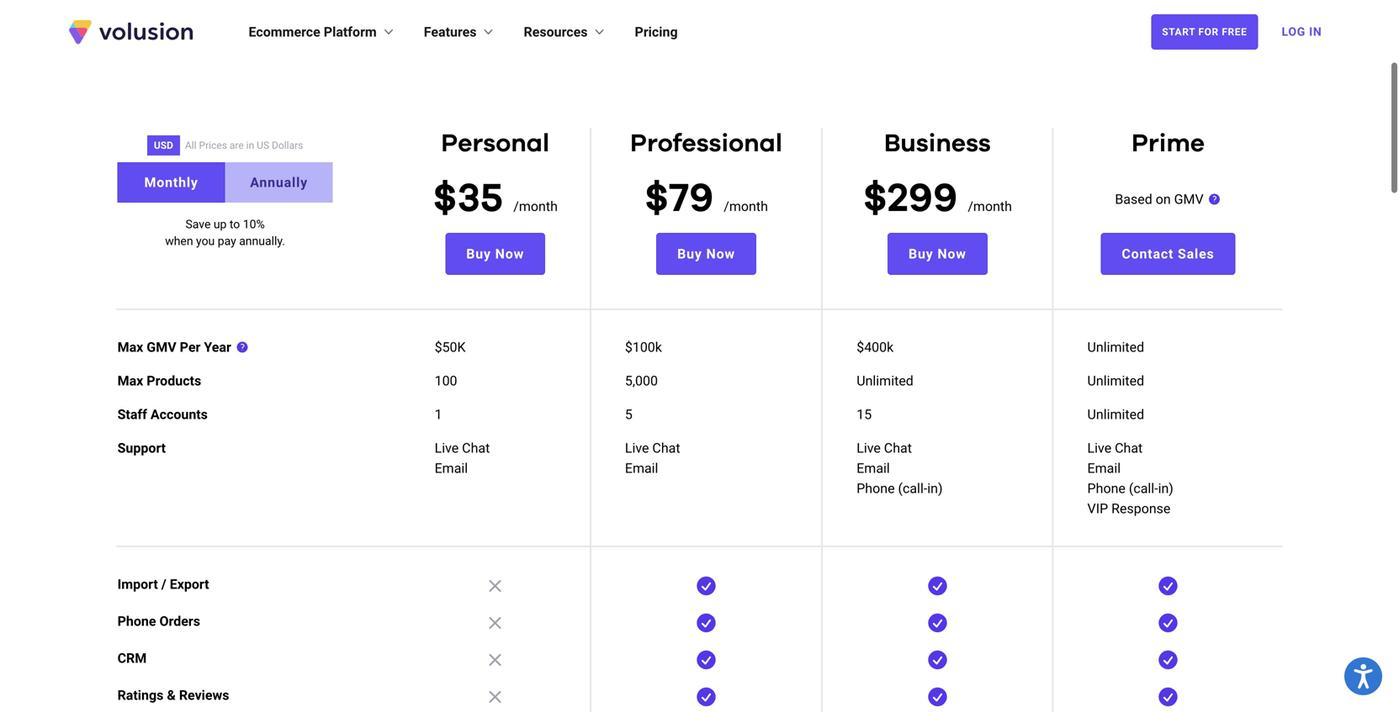 Task type: vqa. For each thing, say whether or not it's contained in the screenshot.
Live in the The Live Chat Email Phone (Call-In) Vip Response
yes



Task type: locate. For each thing, give the bounding box(es) containing it.
live down 1
[[435, 440, 459, 456]]

buy now down 299
[[909, 246, 966, 262]]

unlimited for 15
[[1087, 407, 1144, 423]]

buy now
[[466, 246, 524, 262], [677, 246, 735, 262], [909, 246, 966, 262]]

2 horizontal spatial phone
[[1087, 481, 1126, 497]]

$ down business
[[863, 179, 887, 220]]

3 email from the left
[[857, 461, 890, 477]]

chat
[[462, 440, 490, 456], [652, 440, 680, 456], [884, 440, 912, 456], [1115, 440, 1143, 456]]

max for max gmv per year
[[117, 339, 143, 355]]

1 horizontal spatial /month
[[724, 199, 768, 215]]

1 $ from the left
[[433, 179, 457, 220]]

live chat email
[[435, 440, 490, 477], [625, 440, 680, 477]]

2 max from the top
[[117, 373, 143, 389]]

4 email from the left
[[1087, 461, 1121, 477]]

free
[[1222, 26, 1247, 38]]

2 buy from the left
[[677, 246, 702, 262]]

monthly button
[[117, 162, 225, 203]]

(call- inside the live chat email phone (call-in)
[[898, 481, 927, 497]]

phone up vip
[[1087, 481, 1126, 497]]

email down 1
[[435, 461, 468, 477]]

pricing
[[635, 24, 678, 40]]

$ for 299
[[863, 179, 887, 220]]

email up vip
[[1087, 461, 1121, 477]]

35
[[457, 179, 503, 220]]

buy now for $ 79
[[677, 246, 735, 262]]

annually
[[250, 175, 308, 191]]

2 buy now link from the left
[[656, 233, 756, 275]]

1 (call- from the left
[[898, 481, 927, 497]]

0 horizontal spatial live chat email
[[435, 440, 490, 477]]

1 chat from the left
[[462, 440, 490, 456]]

1 buy now from the left
[[466, 246, 524, 262]]

0 horizontal spatial gmv
[[147, 339, 176, 355]]

buy for 299
[[909, 246, 933, 262]]

contact
[[1122, 246, 1174, 262]]

$ for 35
[[433, 179, 457, 220]]

1 now from the left
[[495, 246, 524, 262]]

for
[[1198, 26, 1219, 38]]

$
[[433, 179, 457, 220], [645, 179, 669, 220], [863, 179, 887, 220]]

10%
[[243, 217, 265, 231]]

now
[[495, 246, 524, 262], [706, 246, 735, 262], [937, 246, 966, 262]]

2 horizontal spatial /month
[[968, 199, 1012, 215]]

in)
[[927, 481, 943, 497], [1158, 481, 1173, 497]]

2 in) from the left
[[1158, 481, 1173, 497]]

2 now from the left
[[706, 246, 735, 262]]

/month
[[513, 199, 558, 215], [724, 199, 768, 215], [968, 199, 1012, 215]]

2 horizontal spatial buy now
[[909, 246, 966, 262]]

1 live chat email from the left
[[435, 440, 490, 477]]

/month right 35
[[513, 199, 558, 215]]

in) inside live chat email phone (call-in) vip response
[[1158, 481, 1173, 497]]

buy now down 35
[[466, 246, 524, 262]]

3 buy now from the left
[[909, 246, 966, 262]]

15
[[857, 407, 872, 423]]

3 buy from the left
[[909, 246, 933, 262]]

$ down professional
[[645, 179, 669, 220]]

2 $ from the left
[[645, 179, 669, 220]]

buy down 299
[[909, 246, 933, 262]]

$ down personal
[[433, 179, 457, 220]]

all prices are in us dollars
[[185, 140, 303, 151]]

phone
[[857, 481, 895, 497], [1087, 481, 1126, 497], [117, 614, 156, 630]]

buy now down 79
[[677, 246, 735, 262]]

0 horizontal spatial now
[[495, 246, 524, 262]]

1 horizontal spatial phone
[[857, 481, 895, 497]]

(call- inside live chat email phone (call-in) vip response
[[1129, 481, 1158, 497]]

gmv
[[1174, 191, 1204, 207], [147, 339, 176, 355]]

0 vertical spatial gmv
[[1174, 191, 1204, 207]]

0 horizontal spatial buy now link
[[445, 233, 545, 275]]

start for free link
[[1151, 14, 1258, 50]]

3 $ from the left
[[863, 179, 887, 220]]

phone down 'import'
[[117, 614, 156, 630]]

1 in) from the left
[[927, 481, 943, 497]]

live up vip
[[1087, 440, 1111, 456]]

2 buy now from the left
[[677, 246, 735, 262]]

(call- for live chat email phone (call-in)
[[898, 481, 927, 497]]

(call-
[[898, 481, 927, 497], [1129, 481, 1158, 497]]

phone for live chat email phone (call-in)
[[857, 481, 895, 497]]

1 horizontal spatial now
[[706, 246, 735, 262]]

2 horizontal spatial buy now link
[[887, 233, 988, 275]]

orders
[[159, 614, 200, 630]]

buy now link down 35
[[445, 233, 545, 275]]

1 max from the top
[[117, 339, 143, 355]]

annually button
[[225, 162, 333, 203]]

unlimited
[[1087, 339, 1144, 355], [857, 373, 913, 389], [1087, 373, 1144, 389], [1087, 407, 1144, 423]]

/
[[161, 577, 166, 593]]

in) inside the live chat email phone (call-in)
[[927, 481, 943, 497]]

to
[[230, 217, 240, 231]]

4 chat from the left
[[1115, 440, 1143, 456]]

1 /month from the left
[[513, 199, 558, 215]]

ratings
[[117, 688, 163, 704]]

0 horizontal spatial phone
[[117, 614, 156, 630]]

4 live from the left
[[1087, 440, 1111, 456]]

now down 79
[[706, 246, 735, 262]]

live down 5
[[625, 440, 649, 456]]

phone inside the live chat email phone (call-in)
[[857, 481, 895, 497]]

phone down 15
[[857, 481, 895, 497]]

0 horizontal spatial /month
[[513, 199, 558, 215]]

gmv right on
[[1174, 191, 1204, 207]]

max
[[117, 339, 143, 355], [117, 373, 143, 389]]

buy now link down 79
[[656, 233, 756, 275]]

max up staff
[[117, 373, 143, 389]]

products
[[147, 373, 201, 389]]

live inside live chat email phone (call-in) vip response
[[1087, 440, 1111, 456]]

live chat email down 5
[[625, 440, 680, 477]]

$100k
[[625, 339, 662, 355]]

buy now for $ 35
[[466, 246, 524, 262]]

2 horizontal spatial now
[[937, 246, 966, 262]]

gmv left per at the top
[[147, 339, 176, 355]]

2 live from the left
[[625, 440, 649, 456]]

resources button
[[524, 22, 608, 42]]

now down 299
[[937, 246, 966, 262]]

0 vertical spatial max
[[117, 339, 143, 355]]

features button
[[424, 22, 497, 42]]

3 now from the left
[[937, 246, 966, 262]]

5,000
[[625, 373, 658, 389]]

0 horizontal spatial buy now
[[466, 246, 524, 262]]

live chat email down 1
[[435, 440, 490, 477]]

3 buy now link from the left
[[887, 233, 988, 275]]

buy down 35
[[466, 246, 491, 262]]

2 horizontal spatial $
[[863, 179, 887, 220]]

/month right 79
[[724, 199, 768, 215]]

max for max products
[[117, 373, 143, 389]]

1 horizontal spatial live chat email
[[625, 440, 680, 477]]

now for 35
[[495, 246, 524, 262]]

phone for live chat email phone (call-in) vip response
[[1087, 481, 1126, 497]]

3 chat from the left
[[884, 440, 912, 456]]

0 horizontal spatial (call-
[[898, 481, 927, 497]]

&
[[167, 688, 176, 704]]

support
[[117, 440, 166, 456]]

2 (call- from the left
[[1129, 481, 1158, 497]]

/month for 35
[[513, 199, 558, 215]]

import
[[117, 577, 158, 593]]

now down 35
[[495, 246, 524, 262]]

1 horizontal spatial gmv
[[1174, 191, 1204, 207]]

2 /month from the left
[[724, 199, 768, 215]]

unlimited for unlimited
[[1087, 373, 1144, 389]]

buy down 79
[[677, 246, 702, 262]]

email down 15
[[857, 461, 890, 477]]

chat inside live chat email phone (call-in) vip response
[[1115, 440, 1143, 456]]

1 horizontal spatial $
[[645, 179, 669, 220]]

in
[[1309, 25, 1322, 39]]

1 buy now link from the left
[[445, 233, 545, 275]]

us
[[257, 140, 269, 151]]

1 email from the left
[[435, 461, 468, 477]]

buy now link down 299
[[887, 233, 988, 275]]

1 buy from the left
[[466, 246, 491, 262]]

live
[[435, 440, 459, 456], [625, 440, 649, 456], [857, 440, 881, 456], [1087, 440, 1111, 456]]

ecommerce platform button
[[249, 22, 397, 42]]

$50k
[[435, 339, 466, 355]]

/month for 79
[[724, 199, 768, 215]]

email down 5
[[625, 461, 658, 477]]

1 horizontal spatial (call-
[[1129, 481, 1158, 497]]

ecommerce platform
[[249, 24, 377, 40]]

0 horizontal spatial buy
[[466, 246, 491, 262]]

/month right 299
[[968, 199, 1012, 215]]

email inside live chat email phone (call-in) vip response
[[1087, 461, 1121, 477]]

email
[[435, 461, 468, 477], [625, 461, 658, 477], [857, 461, 890, 477], [1087, 461, 1121, 477]]

unlimited for $400k
[[1087, 339, 1144, 355]]

1 horizontal spatial buy
[[677, 246, 702, 262]]

3 live from the left
[[857, 440, 881, 456]]

buy now link
[[445, 233, 545, 275], [656, 233, 756, 275], [887, 233, 988, 275]]

prime
[[1131, 131, 1205, 156]]

phone inside live chat email phone (call-in) vip response
[[1087, 481, 1126, 497]]

now for 79
[[706, 246, 735, 262]]

1 horizontal spatial buy now
[[677, 246, 735, 262]]

1 vertical spatial max
[[117, 373, 143, 389]]

staff
[[117, 407, 147, 423]]

live chat email phone (call-in)
[[857, 440, 943, 497]]

max up max products
[[117, 339, 143, 355]]

1 live from the left
[[435, 440, 459, 456]]

2 horizontal spatial buy
[[909, 246, 933, 262]]

1 horizontal spatial in)
[[1158, 481, 1173, 497]]

1 horizontal spatial buy now link
[[656, 233, 756, 275]]

0 horizontal spatial in)
[[927, 481, 943, 497]]

professional
[[630, 131, 782, 156]]

business
[[884, 131, 991, 156]]

platform
[[324, 24, 377, 40]]

live down 15
[[857, 440, 881, 456]]

buy now link for 35
[[445, 233, 545, 275]]

email inside the live chat email phone (call-in)
[[857, 461, 890, 477]]

contact sales
[[1122, 246, 1214, 262]]

buy for 35
[[466, 246, 491, 262]]

3 /month from the left
[[968, 199, 1012, 215]]

buy
[[466, 246, 491, 262], [677, 246, 702, 262], [909, 246, 933, 262]]

$ 35
[[433, 179, 503, 220]]

0 horizontal spatial $
[[433, 179, 457, 220]]

are
[[230, 140, 244, 151]]

2 email from the left
[[625, 461, 658, 477]]

based on gmv
[[1115, 191, 1204, 207]]

in) for live chat email phone (call-in)
[[927, 481, 943, 497]]



Task type: describe. For each thing, give the bounding box(es) containing it.
accounts
[[150, 407, 208, 423]]

import / export
[[117, 577, 209, 593]]

resources
[[524, 24, 588, 40]]

vip
[[1087, 501, 1108, 517]]

$ 299
[[863, 179, 958, 220]]

contact sales link
[[1101, 233, 1235, 275]]

crm
[[117, 651, 147, 667]]

you
[[196, 234, 215, 248]]

live chat email phone (call-in) vip response
[[1087, 440, 1173, 517]]

features
[[424, 24, 477, 40]]

reviews
[[179, 688, 229, 704]]

log in link
[[1272, 13, 1332, 50]]

5
[[625, 407, 632, 423]]

$ 79
[[645, 179, 714, 220]]

staff accounts
[[117, 407, 208, 423]]

1 vertical spatial gmv
[[147, 339, 176, 355]]

live inside the live chat email phone (call-in)
[[857, 440, 881, 456]]

personal
[[441, 131, 549, 156]]

100
[[435, 373, 457, 389]]

prices
[[199, 140, 227, 151]]

phone orders
[[117, 614, 200, 630]]

year
[[204, 339, 231, 355]]

79
[[669, 179, 714, 220]]

log in
[[1282, 25, 1322, 39]]

up
[[214, 217, 227, 231]]

log
[[1282, 25, 1306, 39]]

save
[[185, 217, 211, 231]]

ratings & reviews
[[117, 688, 229, 704]]

buy now link for 79
[[656, 233, 756, 275]]

dollars
[[272, 140, 303, 151]]

sales
[[1178, 246, 1214, 262]]

per
[[180, 339, 201, 355]]

299
[[887, 179, 958, 220]]

2 chat from the left
[[652, 440, 680, 456]]

monthly
[[144, 175, 198, 191]]

all
[[185, 140, 196, 151]]

max gmv per year
[[117, 339, 231, 355]]

ecommerce
[[249, 24, 320, 40]]

based
[[1115, 191, 1152, 207]]

pricing link
[[635, 22, 678, 42]]

on
[[1156, 191, 1171, 207]]

when
[[165, 234, 193, 248]]

1
[[435, 407, 442, 423]]

start
[[1162, 26, 1195, 38]]

now for 299
[[937, 246, 966, 262]]

response
[[1111, 501, 1171, 517]]

start for free
[[1162, 26, 1247, 38]]

save up to 10% when you pay annually.
[[165, 217, 285, 248]]

buy now for $ 299
[[909, 246, 966, 262]]

pay
[[218, 234, 236, 248]]

annually.
[[239, 234, 285, 248]]

buy for 79
[[677, 246, 702, 262]]

(call- for live chat email phone (call-in) vip response
[[1129, 481, 1158, 497]]

max products
[[117, 373, 201, 389]]

chat inside the live chat email phone (call-in)
[[884, 440, 912, 456]]

2 live chat email from the left
[[625, 440, 680, 477]]

usd
[[154, 140, 173, 151]]

in) for live chat email phone (call-in) vip response
[[1158, 481, 1173, 497]]

$400k
[[857, 339, 894, 355]]

open accessibe: accessibility options, statement and help image
[[1354, 665, 1373, 689]]

/month for 299
[[968, 199, 1012, 215]]

in
[[246, 140, 254, 151]]

export
[[170, 577, 209, 593]]

$ for 79
[[645, 179, 669, 220]]

buy now link for 299
[[887, 233, 988, 275]]



